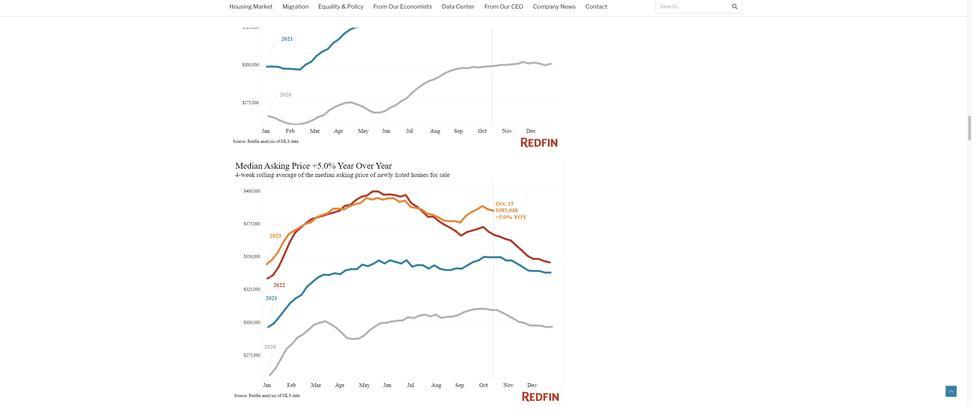 Task type: vqa. For each thing, say whether or not it's contained in the screenshot.
the bottom A
no



Task type: locate. For each thing, give the bounding box(es) containing it.
&
[[342, 3, 346, 10]]

from right policy
[[373, 3, 388, 10]]

from inside "link"
[[373, 3, 388, 10]]

from our ceo
[[485, 3, 524, 10]]

our inside "link"
[[389, 3, 399, 10]]

company news link
[[528, 0, 581, 15]]

2 from from the left
[[485, 3, 499, 10]]

0 horizontal spatial from
[[373, 3, 388, 10]]

1 our from the left
[[389, 3, 399, 10]]

company
[[533, 3, 559, 10]]

from
[[373, 3, 388, 10], [485, 3, 499, 10]]

equality
[[319, 3, 340, 10]]

our
[[389, 3, 399, 10], [500, 3, 510, 10]]

1 horizontal spatial from
[[485, 3, 499, 10]]

from our economists
[[373, 3, 432, 10]]

economists
[[400, 3, 432, 10]]

1 from from the left
[[373, 3, 388, 10]]

news
[[561, 3, 576, 10]]

search image
[[733, 4, 738, 9]]

market
[[253, 3, 273, 10]]

our for ceo
[[500, 3, 510, 10]]

1 horizontal spatial our
[[500, 3, 510, 10]]

from left ceo
[[485, 3, 499, 10]]

None search field
[[656, 0, 743, 13]]

housing market
[[230, 3, 273, 10]]

company news
[[533, 3, 576, 10]]

0 horizontal spatial our
[[389, 3, 399, 10]]

our left economists
[[389, 3, 399, 10]]

our left ceo
[[500, 3, 510, 10]]

data center
[[442, 3, 475, 10]]

housing market link
[[225, 0, 278, 15]]

2 our from the left
[[500, 3, 510, 10]]

ceo
[[512, 3, 524, 10]]



Task type: describe. For each thing, give the bounding box(es) containing it.
center
[[456, 3, 475, 10]]

our for economists
[[389, 3, 399, 10]]

equality & policy link
[[314, 0, 369, 15]]

Search... search field
[[656, 0, 728, 13]]

data
[[442, 3, 455, 10]]

contact link
[[581, 0, 613, 15]]

from for from our economists
[[373, 3, 388, 10]]

policy
[[348, 3, 364, 10]]

from for from our ceo
[[485, 3, 499, 10]]

contact
[[586, 3, 608, 10]]

migration
[[283, 3, 309, 10]]

from our economists link
[[369, 0, 437, 15]]

migration link
[[278, 0, 314, 15]]

equality & policy
[[319, 3, 364, 10]]

housing
[[230, 3, 252, 10]]

from our ceo link
[[480, 0, 528, 15]]

data center link
[[437, 0, 480, 15]]



